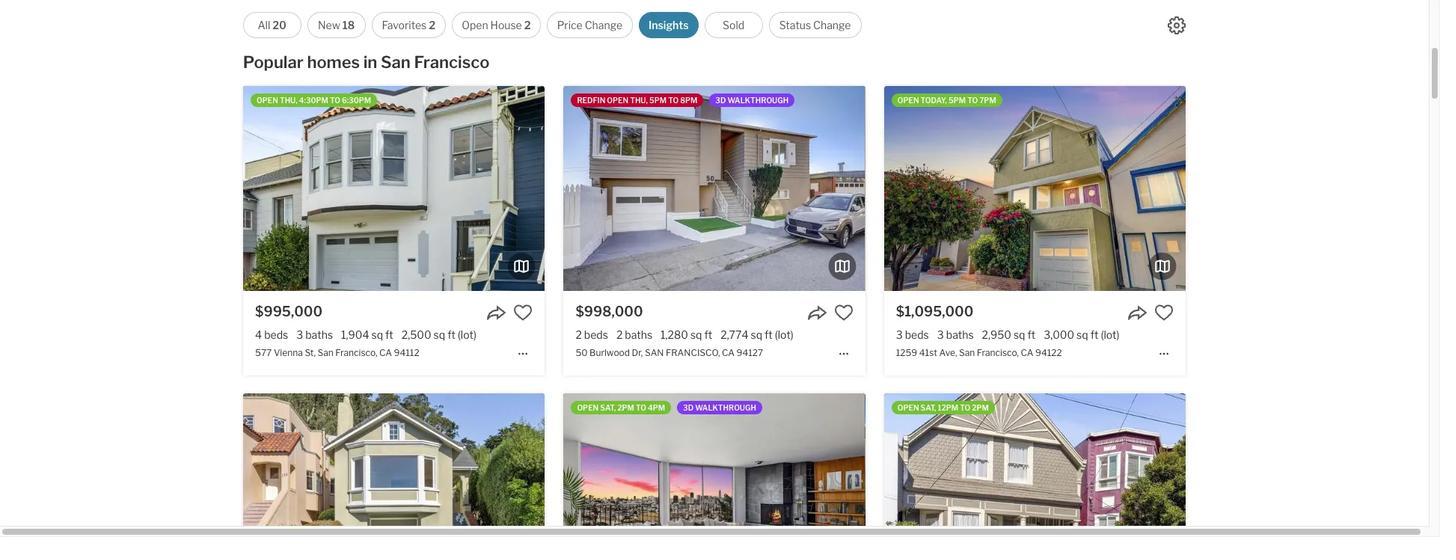 Task type: describe. For each thing, give the bounding box(es) containing it.
2,774 sq ft (lot)
[[721, 329, 794, 341]]

3d walkthrough for open sat, 2pm to 4pm
[[683, 404, 757, 413]]

3,000 sq ft (lot)
[[1044, 329, 1120, 341]]

sq for 2,774
[[751, 329, 763, 341]]

2 3 from the left
[[896, 329, 903, 341]]

6:30pm
[[342, 96, 371, 105]]

favorite button checkbox for $995,000
[[514, 303, 533, 323]]

New radio
[[307, 12, 366, 38]]

change for price change
[[585, 19, 623, 31]]

status
[[780, 19, 811, 31]]

open today, 5pm to 7pm
[[898, 96, 997, 105]]

1 thu, from the left
[[280, 96, 298, 105]]

3 baths for $1,095,000
[[938, 329, 974, 341]]

walkthrough for open sat, 2pm to 4pm
[[695, 404, 757, 413]]

2 photo of 50 burlwood dr, san francisco, ca 94127 image from the left
[[564, 86, 866, 291]]

2,950 sq ft
[[982, 329, 1036, 341]]

2 5pm from the left
[[949, 96, 966, 105]]

1 photo of 360 cumberland st, san francisco, ca 94114 image from the left
[[262, 394, 564, 537]]

today,
[[921, 96, 948, 105]]

50
[[576, 348, 588, 359]]

sq for 3,000
[[1077, 329, 1089, 341]]

(lot) for $1,095,000
[[1101, 329, 1120, 341]]

to for open sat, 2pm to 4pm
[[636, 404, 647, 413]]

3 photo of 2592 san jose, san francisco, ca 94112 image from the left
[[1186, 394, 1441, 537]]

sq for 1,280
[[691, 329, 702, 341]]

price
[[557, 19, 583, 31]]

2 photo of 1259 41st ave, san francisco, ca 94122 image from the left
[[884, 86, 1186, 291]]

favorite button checkbox for $1,095,000
[[1155, 303, 1174, 323]]

94127
[[737, 348, 764, 359]]

to for open sat, 12pm to 2pm
[[960, 404, 971, 413]]

ca for $1,095,000
[[1021, 348, 1034, 359]]

open for open sat, 12pm to 2pm
[[898, 404, 919, 413]]

3 beds
[[896, 329, 929, 341]]

ave,
[[940, 348, 958, 359]]

vienna
[[274, 348, 303, 359]]

18
[[343, 19, 355, 31]]

2 photo of 360 cumberland st, san francisco, ca 94114 image from the left
[[564, 394, 866, 537]]

san
[[645, 348, 664, 359]]

2 beds
[[576, 329, 608, 341]]

2,950
[[982, 329, 1012, 341]]

1 photo of 2592 san jose, san francisco, ca 94112 image from the left
[[583, 394, 885, 537]]

ft for 2,500 sq ft (lot)
[[448, 329, 456, 341]]

1 photo of 50 burlwood dr, san francisco, ca 94127 image from the left
[[262, 86, 564, 291]]

577
[[255, 348, 272, 359]]

$1,095,000
[[896, 304, 974, 320]]

favorite button image for $998,000
[[834, 303, 854, 323]]

all 20
[[258, 19, 287, 31]]

41st
[[920, 348, 938, 359]]

favorites 2
[[382, 19, 436, 31]]

Insights radio
[[639, 12, 699, 38]]

3 photo of 114 granville way, san francisco, ca 94127 image from the left
[[545, 394, 847, 537]]

1,904 sq ft
[[341, 329, 394, 341]]

new
[[318, 19, 340, 31]]

94112
[[394, 348, 420, 359]]

20
[[273, 19, 287, 31]]

sat, for 2pm
[[600, 404, 616, 413]]

open for open today, 5pm to 7pm
[[898, 96, 919, 105]]

favorites
[[382, 19, 427, 31]]

4
[[255, 329, 262, 341]]

3 for $1,095,000
[[938, 329, 944, 341]]

7pm
[[980, 96, 997, 105]]

ft for 2,950 sq ft
[[1028, 329, 1036, 341]]

new 18
[[318, 19, 355, 31]]

francisco, for $995,000
[[336, 348, 378, 359]]

1 photo of 577 vienna st, san francisco, ca 94112 image from the left
[[0, 86, 243, 291]]

beds for $1,095,000
[[905, 329, 929, 341]]

san for st,
[[318, 348, 334, 359]]

(lot) for $998,000
[[775, 329, 794, 341]]

1 5pm from the left
[[650, 96, 667, 105]]

2 up burlwood
[[617, 329, 623, 341]]

4:30pm
[[299, 96, 328, 105]]

2,500
[[402, 329, 432, 341]]

homes
[[307, 52, 360, 72]]

sold
[[723, 19, 745, 31]]

open
[[462, 19, 488, 31]]

3 baths for $995,000
[[297, 329, 333, 341]]

Open House radio
[[452, 12, 541, 38]]

favorite button image for $1,095,000
[[1155, 303, 1174, 323]]

redfin
[[577, 96, 606, 105]]

baths for $998,000
[[625, 329, 653, 341]]

open house 2
[[462, 19, 531, 31]]

3 for $995,000
[[297, 329, 303, 341]]

open sat, 2pm to 4pm
[[577, 404, 665, 413]]



Task type: vqa. For each thing, say whether or not it's contained in the screenshot.
the all 20
yes



Task type: locate. For each thing, give the bounding box(es) containing it.
(lot) right 3,000 on the bottom right
[[1101, 329, 1120, 341]]

1 horizontal spatial beds
[[584, 329, 608, 341]]

3 (lot) from the left
[[1101, 329, 1120, 341]]

thu, left 4:30pm
[[280, 96, 298, 105]]

3 baths from the left
[[947, 329, 974, 341]]

baths for $995,000
[[306, 329, 333, 341]]

0 horizontal spatial san
[[318, 348, 334, 359]]

dr,
[[632, 348, 643, 359]]

2 right house
[[524, 19, 531, 31]]

2 change from the left
[[814, 19, 851, 31]]

1 favorite button checkbox from the left
[[514, 303, 533, 323]]

2 inside the open house option
[[524, 19, 531, 31]]

2pm
[[618, 404, 635, 413], [972, 404, 989, 413]]

san right st,
[[318, 348, 334, 359]]

2pm right 12pm
[[972, 404, 989, 413]]

open for open thu, 4:30pm to 6:30pm
[[257, 96, 278, 105]]

beds up burlwood
[[584, 329, 608, 341]]

2 horizontal spatial (lot)
[[1101, 329, 1120, 341]]

1 francisco, from the left
[[336, 348, 378, 359]]

favorite button checkbox
[[834, 303, 854, 323]]

$998,000
[[576, 304, 643, 320]]

3d for redfin open thu, 5pm to 8pm
[[716, 96, 726, 105]]

1 (lot) from the left
[[458, 329, 477, 341]]

sq
[[372, 329, 383, 341], [434, 329, 445, 341], [691, 329, 702, 341], [751, 329, 763, 341], [1014, 329, 1026, 341], [1077, 329, 1089, 341]]

sq for 2,500
[[434, 329, 445, 341]]

1 horizontal spatial 3
[[896, 329, 903, 341]]

1 horizontal spatial 5pm
[[949, 96, 966, 105]]

ca for $998,000
[[722, 348, 735, 359]]

2 horizontal spatial 3
[[938, 329, 944, 341]]

san
[[381, 52, 411, 72], [318, 348, 334, 359], [960, 348, 975, 359]]

1 horizontal spatial change
[[814, 19, 851, 31]]

house
[[491, 19, 522, 31]]

to for open thu, 4:30pm to 6:30pm
[[330, 96, 340, 105]]

All radio
[[243, 12, 301, 38]]

3d walkthrough right '8pm'
[[716, 96, 789, 105]]

1 2pm from the left
[[618, 404, 635, 413]]

1 horizontal spatial san
[[381, 52, 411, 72]]

price change
[[557, 19, 623, 31]]

burlwood
[[590, 348, 630, 359]]

Price Change radio
[[547, 12, 633, 38]]

1 vertical spatial 3d walkthrough
[[683, 404, 757, 413]]

4 beds
[[255, 329, 288, 341]]

4 sq from the left
[[751, 329, 763, 341]]

Favorites radio
[[372, 12, 446, 38]]

ft right 2,500
[[448, 329, 456, 341]]

open left the today,
[[898, 96, 919, 105]]

1 ca from the left
[[379, 348, 392, 359]]

ft left 2,500
[[385, 329, 394, 341]]

1 horizontal spatial sat,
[[921, 404, 937, 413]]

50 burlwood dr, san francisco, ca 94127
[[576, 348, 764, 359]]

0 horizontal spatial favorite button checkbox
[[514, 303, 533, 323]]

2 photo of 577 vienna st, san francisco, ca 94112 image from the left
[[243, 86, 545, 291]]

2 ft from the left
[[448, 329, 456, 341]]

1,280 sq ft
[[661, 329, 713, 341]]

sq up francisco,
[[691, 329, 702, 341]]

(lot) right 2,500
[[458, 329, 477, 341]]

all
[[258, 19, 270, 31]]

francisco
[[414, 52, 490, 72]]

0 horizontal spatial beds
[[264, 329, 288, 341]]

577 vienna st, san francisco, ca 94112
[[255, 348, 420, 359]]

0 horizontal spatial 3 baths
[[297, 329, 333, 341]]

baths up ave,
[[947, 329, 974, 341]]

ft for 1,280 sq ft
[[705, 329, 713, 341]]

$995,000
[[255, 304, 323, 320]]

1 3 baths from the left
[[297, 329, 333, 341]]

3d for open sat, 2pm to 4pm
[[683, 404, 694, 413]]

san for ave,
[[960, 348, 975, 359]]

2 horizontal spatial beds
[[905, 329, 929, 341]]

ft for 3,000 sq ft (lot)
[[1091, 329, 1099, 341]]

0 horizontal spatial thu,
[[280, 96, 298, 105]]

1259
[[896, 348, 918, 359]]

photo of 114 granville way, san francisco, ca 94127 image
[[0, 394, 243, 537], [243, 394, 545, 537], [545, 394, 847, 537]]

8pm
[[680, 96, 698, 105]]

option group containing all
[[243, 12, 862, 38]]

(lot)
[[458, 329, 477, 341], [775, 329, 794, 341], [1101, 329, 1120, 341]]

1 horizontal spatial 2pm
[[972, 404, 989, 413]]

2 sq from the left
[[434, 329, 445, 341]]

change for status change
[[814, 19, 851, 31]]

2 horizontal spatial ca
[[1021, 348, 1034, 359]]

ca down 2,774
[[722, 348, 735, 359]]

3 beds from the left
[[905, 329, 929, 341]]

0 horizontal spatial sat,
[[600, 404, 616, 413]]

1 horizontal spatial favorite button image
[[1155, 303, 1174, 323]]

2,500 sq ft (lot)
[[402, 329, 477, 341]]

0 horizontal spatial ca
[[379, 348, 392, 359]]

12pm
[[938, 404, 959, 413]]

1 ft from the left
[[385, 329, 394, 341]]

to right 12pm
[[960, 404, 971, 413]]

ca for $995,000
[[379, 348, 392, 359]]

(lot) right 2,774
[[775, 329, 794, 341]]

photo of 50 burlwood dr, san francisco, ca 94127 image
[[262, 86, 564, 291], [564, 86, 866, 291], [865, 86, 1167, 291]]

to right 4:30pm
[[330, 96, 340, 105]]

3d right the 4pm
[[683, 404, 694, 413]]

to left '8pm'
[[668, 96, 679, 105]]

(lot) for $995,000
[[458, 329, 477, 341]]

to for open today, 5pm to 7pm
[[968, 96, 978, 105]]

1 horizontal spatial thu,
[[630, 96, 648, 105]]

1 3 from the left
[[297, 329, 303, 341]]

2 up 50
[[576, 329, 582, 341]]

2 baths
[[617, 329, 653, 341]]

0 horizontal spatial favorite button image
[[834, 303, 854, 323]]

open for open sat, 2pm to 4pm
[[577, 404, 599, 413]]

3 3 from the left
[[938, 329, 944, 341]]

1 horizontal spatial (lot)
[[775, 329, 794, 341]]

1 photo of 1259 41st ave, san francisco, ca 94122 image from the left
[[583, 86, 885, 291]]

3d walkthrough down francisco,
[[683, 404, 757, 413]]

0 horizontal spatial 3
[[297, 329, 303, 341]]

3,000
[[1044, 329, 1075, 341]]

2 inside favorites radio
[[429, 19, 436, 31]]

3 ca from the left
[[1021, 348, 1034, 359]]

1 favorite button image from the left
[[834, 303, 854, 323]]

san right in
[[381, 52, 411, 72]]

6 sq from the left
[[1077, 329, 1089, 341]]

st,
[[305, 348, 316, 359]]

1 horizontal spatial favorite button checkbox
[[1155, 303, 1174, 323]]

beds
[[264, 329, 288, 341], [584, 329, 608, 341], [905, 329, 929, 341]]

1 horizontal spatial baths
[[625, 329, 653, 341]]

francisco,
[[666, 348, 720, 359]]

3 baths
[[297, 329, 333, 341], [938, 329, 974, 341]]

ft up the 94122
[[1028, 329, 1036, 341]]

1 change from the left
[[585, 19, 623, 31]]

francisco, down 2,950
[[977, 348, 1019, 359]]

0 horizontal spatial 3d
[[683, 404, 694, 413]]

sq for 2,950
[[1014, 329, 1026, 341]]

3d
[[716, 96, 726, 105], [683, 404, 694, 413]]

walkthrough right '8pm'
[[728, 96, 789, 105]]

3 baths up ave,
[[938, 329, 974, 341]]

1 horizontal spatial 3 baths
[[938, 329, 974, 341]]

open thu, 4:30pm to 6:30pm
[[257, 96, 371, 105]]

0 horizontal spatial 5pm
[[650, 96, 667, 105]]

baths
[[306, 329, 333, 341], [625, 329, 653, 341], [947, 329, 974, 341]]

baths for $1,095,000
[[947, 329, 974, 341]]

1,280
[[661, 329, 689, 341]]

sq right 2,500
[[434, 329, 445, 341]]

5 ft from the left
[[1028, 329, 1036, 341]]

3 up vienna
[[297, 329, 303, 341]]

2 baths from the left
[[625, 329, 653, 341]]

1 sat, from the left
[[600, 404, 616, 413]]

2pm left the 4pm
[[618, 404, 635, 413]]

2 photo of 114 granville way, san francisco, ca 94127 image from the left
[[243, 394, 545, 537]]

status change
[[780, 19, 851, 31]]

open down popular
[[257, 96, 278, 105]]

2 horizontal spatial san
[[960, 348, 975, 359]]

change right price
[[585, 19, 623, 31]]

ca left 94112
[[379, 348, 392, 359]]

1 sq from the left
[[372, 329, 383, 341]]

beds right 4
[[264, 329, 288, 341]]

sq right 1,904
[[372, 329, 383, 341]]

1 baths from the left
[[306, 329, 333, 341]]

0 vertical spatial 3d walkthrough
[[716, 96, 789, 105]]

1,904
[[341, 329, 369, 341]]

beds for $995,000
[[264, 329, 288, 341]]

4pm
[[648, 404, 665, 413]]

photo of 1259 41st ave, san francisco, ca 94122 image
[[583, 86, 885, 291], [884, 86, 1186, 291], [1186, 86, 1441, 291]]

3 ft from the left
[[705, 329, 713, 341]]

change right status
[[814, 19, 851, 31]]

ft right 2,774
[[765, 329, 773, 341]]

open left 12pm
[[898, 404, 919, 413]]

to left the 4pm
[[636, 404, 647, 413]]

3 baths up st,
[[297, 329, 333, 341]]

Sold radio
[[705, 12, 763, 38]]

walkthrough down 94127
[[695, 404, 757, 413]]

to left 7pm on the top
[[968, 96, 978, 105]]

photo of 577 vienna st, san francisco, ca 94112 image
[[0, 86, 243, 291], [243, 86, 545, 291], [545, 86, 847, 291]]

3 sq from the left
[[691, 329, 702, 341]]

1 vertical spatial walkthrough
[[695, 404, 757, 413]]

to
[[330, 96, 340, 105], [668, 96, 679, 105], [968, 96, 978, 105], [636, 404, 647, 413], [960, 404, 971, 413]]

francisco, for $1,095,000
[[977, 348, 1019, 359]]

walkthrough for redfin open thu, 5pm to 8pm
[[728, 96, 789, 105]]

thu,
[[280, 96, 298, 105], [630, 96, 648, 105]]

5pm right the today,
[[949, 96, 966, 105]]

5pm left '8pm'
[[650, 96, 667, 105]]

ca left the 94122
[[1021, 348, 1034, 359]]

2 favorite button image from the left
[[1155, 303, 1174, 323]]

3 photo of 50 burlwood dr, san francisco, ca 94127 image from the left
[[865, 86, 1167, 291]]

francisco,
[[336, 348, 378, 359], [977, 348, 1019, 359]]

popular
[[243, 52, 304, 72]]

sat,
[[600, 404, 616, 413], [921, 404, 937, 413]]

insights
[[649, 19, 689, 31]]

2 3 baths from the left
[[938, 329, 974, 341]]

sq right 3,000 on the bottom right
[[1077, 329, 1089, 341]]

0 horizontal spatial change
[[585, 19, 623, 31]]

baths up st,
[[306, 329, 333, 341]]

beds for $998,000
[[584, 329, 608, 341]]

sat, left 12pm
[[921, 404, 937, 413]]

ft right 3,000 on the bottom right
[[1091, 329, 1099, 341]]

94122
[[1036, 348, 1063, 359]]

5 sq from the left
[[1014, 329, 1026, 341]]

3
[[297, 329, 303, 341], [896, 329, 903, 341], [938, 329, 944, 341]]

3d walkthrough
[[716, 96, 789, 105], [683, 404, 757, 413]]

2 (lot) from the left
[[775, 329, 794, 341]]

ft for 2,774 sq ft (lot)
[[765, 329, 773, 341]]

in
[[364, 52, 377, 72]]

favorite button image
[[514, 303, 533, 323]]

1 horizontal spatial francisco,
[[977, 348, 1019, 359]]

ft
[[385, 329, 394, 341], [448, 329, 456, 341], [705, 329, 713, 341], [765, 329, 773, 341], [1028, 329, 1036, 341], [1091, 329, 1099, 341]]

san right ave,
[[960, 348, 975, 359]]

2 beds from the left
[[584, 329, 608, 341]]

sq right 2,950
[[1014, 329, 1026, 341]]

favorite button checkbox
[[514, 303, 533, 323], [1155, 303, 1174, 323]]

1 horizontal spatial ca
[[722, 348, 735, 359]]

1 beds from the left
[[264, 329, 288, 341]]

0 horizontal spatial 2pm
[[618, 404, 635, 413]]

baths up dr,
[[625, 329, 653, 341]]

Status Change radio
[[769, 12, 862, 38]]

2,774
[[721, 329, 749, 341]]

open right redfin
[[607, 96, 629, 105]]

sat, for 12pm
[[921, 404, 937, 413]]

option group
[[243, 12, 862, 38]]

open sat, 12pm to 2pm
[[898, 404, 989, 413]]

0 vertical spatial 3d
[[716, 96, 726, 105]]

francisco, down 1,904
[[336, 348, 378, 359]]

change
[[585, 19, 623, 31], [814, 19, 851, 31]]

open down 50
[[577, 404, 599, 413]]

1259 41st ave, san francisco, ca 94122
[[896, 348, 1063, 359]]

6 ft from the left
[[1091, 329, 1099, 341]]

3 photo of 577 vienna st, san francisco, ca 94112 image from the left
[[545, 86, 847, 291]]

3 up ave,
[[938, 329, 944, 341]]

ft for 1,904 sq ft
[[385, 329, 394, 341]]

2 sat, from the left
[[921, 404, 937, 413]]

3 up 1259
[[896, 329, 903, 341]]

3d walkthrough for redfin open thu, 5pm to 8pm
[[716, 96, 789, 105]]

thu, right redfin
[[630, 96, 648, 105]]

2 francisco, from the left
[[977, 348, 1019, 359]]

2 2pm from the left
[[972, 404, 989, 413]]

popular homes in san francisco
[[243, 52, 490, 72]]

sat, left the 4pm
[[600, 404, 616, 413]]

ft up francisco,
[[705, 329, 713, 341]]

1 vertical spatial 3d
[[683, 404, 694, 413]]

beds up 1259
[[905, 329, 929, 341]]

2 horizontal spatial baths
[[947, 329, 974, 341]]

sq for 1,904
[[372, 329, 383, 341]]

4 ft from the left
[[765, 329, 773, 341]]

0 vertical spatial walkthrough
[[728, 96, 789, 105]]

3 photo of 360 cumberland st, san francisco, ca 94114 image from the left
[[865, 394, 1167, 537]]

1 photo of 114 granville way, san francisco, ca 94127 image from the left
[[0, 394, 243, 537]]

0 horizontal spatial baths
[[306, 329, 333, 341]]

open
[[257, 96, 278, 105], [607, 96, 629, 105], [898, 96, 919, 105], [577, 404, 599, 413], [898, 404, 919, 413]]

2 photo of 2592 san jose, san francisco, ca 94112 image from the left
[[884, 394, 1186, 537]]

2 ca from the left
[[722, 348, 735, 359]]

photo of 2592 san jose, san francisco, ca 94112 image
[[583, 394, 885, 537], [884, 394, 1186, 537], [1186, 394, 1441, 537]]

2
[[429, 19, 436, 31], [524, 19, 531, 31], [576, 329, 582, 341], [617, 329, 623, 341]]

2 favorite button checkbox from the left
[[1155, 303, 1174, 323]]

favorite button image
[[834, 303, 854, 323], [1155, 303, 1174, 323]]

5pm
[[650, 96, 667, 105], [949, 96, 966, 105]]

ca
[[379, 348, 392, 359], [722, 348, 735, 359], [1021, 348, 1034, 359]]

sq up 94127
[[751, 329, 763, 341]]

san for in
[[381, 52, 411, 72]]

photo of 360 cumberland st, san francisco, ca 94114 image
[[262, 394, 564, 537], [564, 394, 866, 537], [865, 394, 1167, 537]]

2 thu, from the left
[[630, 96, 648, 105]]

redfin open thu, 5pm to 8pm
[[577, 96, 698, 105]]

0 horizontal spatial francisco,
[[336, 348, 378, 359]]

3d right '8pm'
[[716, 96, 726, 105]]

1 horizontal spatial 3d
[[716, 96, 726, 105]]

walkthrough
[[728, 96, 789, 105], [695, 404, 757, 413]]

0 horizontal spatial (lot)
[[458, 329, 477, 341]]

2 right favorites
[[429, 19, 436, 31]]

3 photo of 1259 41st ave, san francisco, ca 94122 image from the left
[[1186, 86, 1441, 291]]



